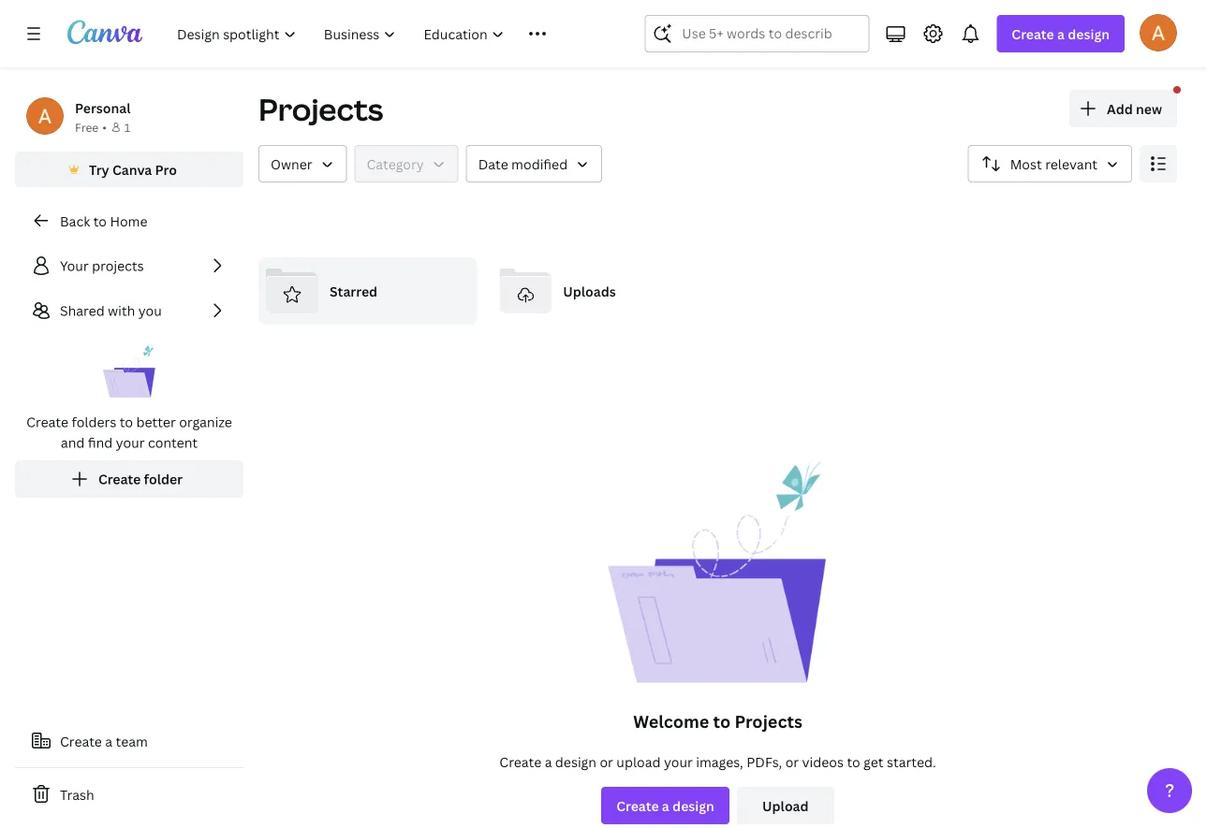 Task type: describe. For each thing, give the bounding box(es) containing it.
and
[[61, 434, 85, 452]]

design for create a design dropdown button
[[1068, 25, 1110, 43]]

try canva pro
[[89, 161, 177, 178]]

create a design or upload your images, pdfs, or videos to get started.
[[499, 753, 936, 771]]

create a design button
[[601, 788, 729, 825]]

date modified
[[478, 155, 568, 173]]

design for create a design button
[[673, 797, 714, 815]]

get
[[864, 753, 884, 771]]

your projects
[[60, 257, 144, 275]]

most relevant
[[1010, 155, 1098, 173]]

folder
[[144, 471, 183, 488]]

create inside create a design button
[[616, 797, 659, 815]]

personal
[[75, 99, 131, 117]]

create a design button
[[997, 15, 1125, 52]]

create a team
[[60, 733, 148, 751]]

back to home
[[60, 212, 147, 230]]

shared with you
[[60, 302, 162, 320]]

projects
[[92, 257, 144, 275]]

1 or from the left
[[600, 753, 613, 771]]

try
[[89, 161, 109, 178]]

create inside create folders to better organize and find your content
[[26, 413, 68, 431]]

to up images,
[[713, 710, 731, 733]]

images,
[[696, 753, 743, 771]]

upload
[[617, 753, 661, 771]]

Search search field
[[682, 16, 832, 52]]

organize
[[179, 413, 232, 431]]

date
[[478, 155, 508, 173]]

canva
[[112, 161, 152, 178]]

1 horizontal spatial projects
[[735, 710, 802, 733]]

1 horizontal spatial your
[[664, 753, 693, 771]]

most
[[1010, 155, 1042, 173]]

create folder button
[[15, 461, 243, 498]]

pdfs,
[[747, 753, 782, 771]]

add
[[1107, 100, 1133, 118]]

welcome
[[633, 710, 709, 733]]

0 horizontal spatial projects
[[258, 89, 383, 130]]

modified
[[511, 155, 568, 173]]

create folder
[[98, 471, 183, 488]]

Sort by button
[[968, 145, 1132, 183]]

content
[[148, 434, 198, 452]]

create folders to better organize and find your content
[[26, 413, 232, 452]]

back to home link
[[15, 202, 243, 240]]

new
[[1136, 100, 1162, 118]]

shared with you link
[[15, 292, 243, 330]]

your
[[60, 257, 89, 275]]

upload button
[[737, 788, 834, 825]]

list containing your projects
[[15, 247, 243, 498]]

2 or from the left
[[785, 753, 799, 771]]

•
[[102, 119, 107, 135]]



Task type: vqa. For each thing, say whether or not it's contained in the screenshot.
Create folders to better organize and find your content
yes



Task type: locate. For each thing, give the bounding box(es) containing it.
Owner button
[[258, 145, 347, 183]]

owner
[[271, 155, 312, 173]]

home
[[110, 212, 147, 230]]

to
[[93, 212, 107, 230], [120, 413, 133, 431], [713, 710, 731, 733], [847, 753, 860, 771]]

0 vertical spatial create a design
[[1012, 25, 1110, 43]]

create
[[1012, 25, 1054, 43], [26, 413, 68, 431], [98, 471, 141, 488], [60, 733, 102, 751], [499, 753, 542, 771], [616, 797, 659, 815]]

add new button
[[1070, 90, 1177, 127]]

upload
[[762, 797, 809, 815]]

create a design inside dropdown button
[[1012, 25, 1110, 43]]

to left get
[[847, 753, 860, 771]]

trash link
[[15, 776, 243, 814]]

Category button
[[354, 145, 459, 183]]

started.
[[887, 753, 936, 771]]

create inside create folder button
[[98, 471, 141, 488]]

find
[[88, 434, 113, 452]]

or right pdfs,
[[785, 753, 799, 771]]

free
[[75, 119, 99, 135]]

design left 'upload'
[[555, 753, 597, 771]]

try canva pro button
[[15, 152, 243, 187]]

trash
[[60, 786, 94, 804]]

0 vertical spatial design
[[1068, 25, 1110, 43]]

projects up pdfs,
[[735, 710, 802, 733]]

design left apple lee icon
[[1068, 25, 1110, 43]]

to right back
[[93, 212, 107, 230]]

create a team button
[[15, 723, 243, 760]]

apple lee image
[[1140, 14, 1177, 51]]

0 horizontal spatial your
[[116, 434, 145, 452]]

design inside create a design dropdown button
[[1068, 25, 1110, 43]]

your right find
[[116, 434, 145, 452]]

free •
[[75, 119, 107, 135]]

better
[[136, 413, 176, 431]]

2 vertical spatial design
[[673, 797, 714, 815]]

1 vertical spatial create a design
[[616, 797, 714, 815]]

your projects link
[[15, 247, 243, 285]]

create inside create a team button
[[60, 733, 102, 751]]

uploads link
[[492, 258, 710, 325]]

2 horizontal spatial design
[[1068, 25, 1110, 43]]

create inside create a design dropdown button
[[1012, 25, 1054, 43]]

category
[[367, 155, 424, 173]]

0 horizontal spatial create a design
[[616, 797, 714, 815]]

or
[[600, 753, 613, 771], [785, 753, 799, 771]]

with
[[108, 302, 135, 320]]

create a design for create a design dropdown button
[[1012, 25, 1110, 43]]

design inside create a design button
[[673, 797, 714, 815]]

1 vertical spatial your
[[664, 753, 693, 771]]

a
[[1057, 25, 1065, 43], [105, 733, 112, 751], [545, 753, 552, 771], [662, 797, 669, 815]]

top level navigation element
[[165, 15, 600, 52], [165, 15, 600, 52]]

relevant
[[1045, 155, 1098, 173]]

0 vertical spatial projects
[[258, 89, 383, 130]]

your
[[116, 434, 145, 452], [664, 753, 693, 771]]

back
[[60, 212, 90, 230]]

shared
[[60, 302, 105, 320]]

pro
[[155, 161, 177, 178]]

team
[[116, 733, 148, 751]]

0 horizontal spatial or
[[600, 753, 613, 771]]

starred
[[330, 282, 377, 300]]

create a design inside button
[[616, 797, 714, 815]]

you
[[138, 302, 162, 320]]

0 horizontal spatial design
[[555, 753, 597, 771]]

list
[[15, 247, 243, 498]]

or left 'upload'
[[600, 753, 613, 771]]

Date modified button
[[466, 145, 602, 183]]

1 vertical spatial design
[[555, 753, 597, 771]]

1 horizontal spatial design
[[673, 797, 714, 815]]

to inside create folders to better organize and find your content
[[120, 413, 133, 431]]

welcome to projects
[[633, 710, 802, 733]]

1 horizontal spatial create a design
[[1012, 25, 1110, 43]]

1 vertical spatial projects
[[735, 710, 802, 733]]

None search field
[[645, 15, 869, 52]]

your inside create folders to better organize and find your content
[[116, 434, 145, 452]]

design
[[1068, 25, 1110, 43], [555, 753, 597, 771], [673, 797, 714, 815]]

1
[[124, 119, 130, 135]]

design down create a design or upload your images, pdfs, or videos to get started.
[[673, 797, 714, 815]]

your right 'upload'
[[664, 753, 693, 771]]

create a design for create a design button
[[616, 797, 714, 815]]

starred link
[[258, 258, 477, 325]]

uploads
[[563, 282, 616, 300]]

create a design
[[1012, 25, 1110, 43], [616, 797, 714, 815]]

projects
[[258, 89, 383, 130], [735, 710, 802, 733]]

add new
[[1107, 100, 1162, 118]]

0 vertical spatial your
[[116, 434, 145, 452]]

to left better on the left of page
[[120, 413, 133, 431]]

1 horizontal spatial or
[[785, 753, 799, 771]]

videos
[[802, 753, 844, 771]]

folders
[[72, 413, 116, 431]]

projects up owner button
[[258, 89, 383, 130]]

a inside dropdown button
[[1057, 25, 1065, 43]]



